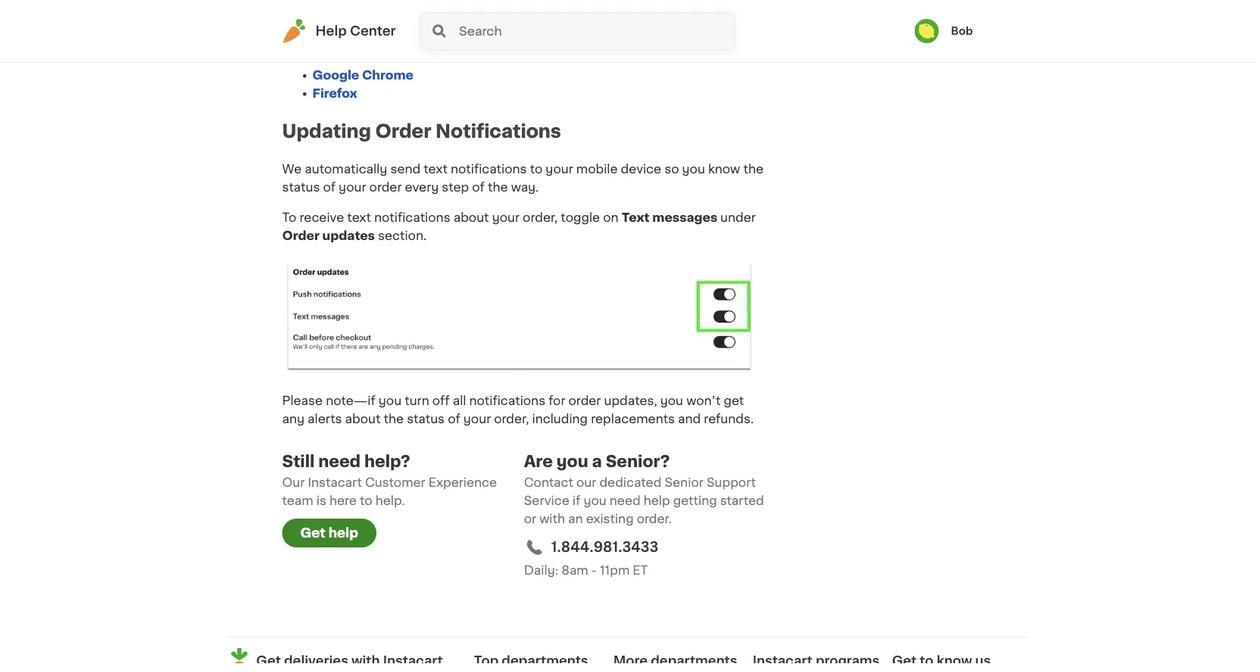 Task type: vqa. For each thing, say whether or not it's contained in the screenshot.
Dark
no



Task type: locate. For each thing, give the bounding box(es) containing it.
every
[[405, 181, 439, 193]]

the
[[743, 163, 764, 175], [488, 181, 508, 193], [384, 413, 404, 425]]

to for to receive text notifications about your order, toggle on text messages under order updates section.
[[282, 212, 296, 224]]

0 horizontal spatial text
[[347, 212, 371, 224]]

mobile
[[576, 163, 618, 175]]

the up the help?
[[384, 413, 404, 425]]

notifications
[[386, 21, 462, 33], [451, 163, 527, 175], [374, 212, 450, 224], [469, 394, 545, 407]]

of down all
[[448, 413, 460, 425]]

2 to from the top
[[282, 212, 296, 224]]

won't
[[686, 394, 721, 407]]

service
[[524, 494, 569, 507]]

of inside please note—if you turn off all notifications for order updates, you won't get any alerts about the status of your order, including replacements and refunds.
[[448, 413, 460, 425]]

instacart image
[[282, 19, 306, 43]]

google chrome link
[[312, 69, 414, 81]]

to inside to receive text notifications about your order, toggle on text messages under order updates section.
[[282, 212, 296, 224]]

support
[[707, 476, 756, 488]]

or
[[334, 21, 346, 33], [524, 513, 536, 525]]

order inside the we automatically send text notifications to your mobile device so you know the status of your order every step of the way.
[[369, 181, 402, 193]]

under
[[720, 212, 756, 224]]

-
[[591, 564, 597, 576]]

to left receive
[[282, 212, 296, 224]]

0 horizontal spatial order
[[282, 230, 320, 242]]

1 vertical spatial help
[[644, 494, 670, 507]]

1 horizontal spatial about
[[453, 212, 489, 224]]

getting
[[673, 494, 717, 507]]

you right if
[[584, 494, 606, 507]]

need up instacart
[[318, 453, 361, 469]]

to
[[282, 21, 296, 33], [282, 212, 296, 224]]

refunds.
[[704, 413, 754, 425]]

1 horizontal spatial order
[[568, 394, 601, 407]]

please note—if you turn off all notifications for order updates, you won't get any alerts about the status of your order, including replacements and refunds.
[[282, 394, 754, 425]]

device
[[621, 163, 661, 175]]

help
[[734, 21, 760, 33], [644, 494, 670, 507], [328, 527, 358, 540]]

notifications inside the we automatically send text notifications to your mobile device so you know the status of your order every step of the way.
[[451, 163, 527, 175]]

text up 'updates'
[[347, 212, 371, 224]]

for for order
[[549, 394, 565, 407]]

text
[[424, 163, 448, 175], [347, 212, 371, 224]]

about inside please note—if you turn off all notifications for order updates, you won't get any alerts about the status of your order, including replacements and refunds.
[[345, 413, 381, 425]]

updating order notifications
[[282, 122, 561, 140]]

about down step
[[453, 212, 489, 224]]

help inside ", refer to your browser's help center for guidance—"
[[734, 21, 760, 33]]

to inside ", refer to your browser's help center for guidance—"
[[625, 21, 637, 33]]

to up way.
[[530, 163, 543, 175]]

2 vertical spatial to
[[360, 494, 372, 507]]

updating
[[282, 122, 371, 140]]

1 horizontal spatial for
[[549, 394, 565, 407]]

send
[[390, 163, 421, 175]]

way.
[[511, 181, 539, 193]]

1 horizontal spatial status
[[407, 413, 445, 425]]

for for guidance—
[[325, 39, 342, 51]]

the right 'know'
[[743, 163, 764, 175]]

off
[[432, 394, 450, 407]]

order inside to receive text notifications about your order, toggle on text messages under order updates section.
[[282, 230, 320, 242]]

order
[[369, 181, 402, 193], [568, 394, 601, 407]]

order up send
[[375, 122, 431, 140]]

2 horizontal spatial of
[[472, 181, 485, 193]]

notifications inside to receive text notifications about your order, toggle on text messages under order updates section.
[[374, 212, 450, 224]]

your inside please note—if you turn off all notifications for order updates, you won't get any alerts about the status of your order, including replacements and refunds.
[[463, 413, 491, 425]]

the left way.
[[488, 181, 508, 193]]

0 vertical spatial order
[[369, 181, 402, 193]]

0 horizontal spatial help
[[328, 527, 358, 540]]

0 horizontal spatial to
[[360, 494, 372, 507]]

order, down way.
[[523, 212, 558, 224]]

1 horizontal spatial order
[[375, 122, 431, 140]]

existing
[[586, 513, 634, 525]]

to right refer
[[625, 21, 637, 33]]

center
[[282, 39, 322, 51]]

instacart
[[308, 476, 362, 488]]

0 horizontal spatial or
[[334, 21, 346, 33]]

1 horizontal spatial help
[[644, 494, 670, 507]]

1 horizontal spatial text
[[424, 163, 448, 175]]

text up every
[[424, 163, 448, 175]]

1 horizontal spatial of
[[448, 413, 460, 425]]

2 vertical spatial the
[[384, 413, 404, 425]]

of right step
[[472, 181, 485, 193]]

notifications inside please note—if you turn off all notifications for order updates, you won't get any alerts about the status of your order, including replacements and refunds.
[[469, 394, 545, 407]]

0 horizontal spatial need
[[318, 453, 361, 469]]

help right browser's
[[734, 21, 760, 33]]

of
[[323, 181, 336, 193], [472, 181, 485, 193], [448, 413, 460, 425]]

started
[[720, 494, 764, 507]]

2 vertical spatial help
[[328, 527, 358, 540]]

order down send
[[369, 181, 402, 193]]

order, inside please note—if you turn off all notifications for order updates, you won't get any alerts about the status of your order, including replacements and refunds.
[[494, 413, 529, 425]]

0 vertical spatial order,
[[523, 212, 558, 224]]

for
[[325, 39, 342, 51], [549, 394, 565, 407]]

order down receive
[[282, 230, 320, 242]]

8am
[[561, 564, 588, 576]]

firefox
[[312, 87, 357, 100]]

0 horizontal spatial for
[[325, 39, 342, 51]]

status down turn
[[407, 413, 445, 425]]

is
[[316, 494, 326, 507]]

1.844.981.3433 link
[[551, 537, 658, 558]]

here
[[329, 494, 357, 507]]

you right so
[[682, 163, 705, 175]]

you
[[682, 163, 705, 175], [379, 394, 402, 407], [660, 394, 683, 407], [557, 453, 588, 469], [584, 494, 606, 507]]

about
[[453, 212, 489, 224], [345, 413, 381, 425]]

0 vertical spatial need
[[318, 453, 361, 469]]

to right here
[[360, 494, 372, 507]]

notifications up guidance—
[[386, 21, 462, 33]]

0 horizontal spatial status
[[282, 181, 320, 193]]

turn
[[405, 394, 429, 407]]

or left with
[[524, 513, 536, 525]]

0 vertical spatial about
[[453, 212, 489, 224]]

to
[[625, 21, 637, 33], [530, 163, 543, 175], [360, 494, 372, 507]]

a
[[592, 453, 602, 469]]

need down dedicated
[[610, 494, 641, 507]]

still need help? our instacart customer experience team is here to help.
[[282, 453, 497, 507]]

1 vertical spatial to
[[282, 212, 296, 224]]

order
[[375, 122, 431, 140], [282, 230, 320, 242]]

0 vertical spatial help
[[734, 21, 760, 33]]

receive
[[300, 212, 344, 224]]

experience
[[428, 476, 497, 488]]

firefox link
[[312, 87, 357, 100]]

0 vertical spatial text
[[424, 163, 448, 175]]

for inside please note—if you turn off all notifications for order updates, you won't get any alerts about the status of your order, including replacements and refunds.
[[549, 394, 565, 407]]

customer
[[365, 476, 425, 488]]

of down 'automatically'
[[323, 181, 336, 193]]

0 vertical spatial to
[[625, 21, 637, 33]]

help right the 'get'
[[328, 527, 358, 540]]

0 horizontal spatial about
[[345, 413, 381, 425]]

0 horizontal spatial the
[[384, 413, 404, 425]]

1 horizontal spatial need
[[610, 494, 641, 507]]

chrome
[[362, 69, 414, 81]]

if
[[573, 494, 580, 507]]

your down all
[[463, 413, 491, 425]]

0 horizontal spatial of
[[323, 181, 336, 193]]

contact
[[524, 476, 573, 488]]

order inside please note—if you turn off all notifications for order updates, you won't get any alerts about the status of your order, including replacements and refunds.
[[568, 394, 601, 407]]

et
[[633, 564, 648, 576]]

your down way.
[[492, 212, 520, 224]]

2 horizontal spatial help
[[734, 21, 760, 33]]

alerts
[[308, 413, 342, 425]]

note—if
[[326, 394, 375, 407]]

to up center
[[282, 21, 296, 33]]

guidance—
[[345, 39, 415, 51]]

about down note—if
[[345, 413, 381, 425]]

for up including
[[549, 394, 565, 407]]

1 to from the top
[[282, 21, 296, 33]]

step
[[442, 181, 469, 193]]

you inside the we automatically send text notifications to your mobile device so you know the status of your order every step of the way.
[[682, 163, 705, 175]]

your inside to receive text notifications about your order, toggle on text messages under order updates section.
[[492, 212, 520, 224]]

1 vertical spatial order,
[[494, 413, 529, 425]]

to inside still need help? our instacart customer experience team is here to help.
[[360, 494, 372, 507]]

1 horizontal spatial or
[[524, 513, 536, 525]]

1 vertical spatial to
[[530, 163, 543, 175]]

0 vertical spatial to
[[282, 21, 296, 33]]

0 horizontal spatial order
[[369, 181, 402, 193]]

1 vertical spatial text
[[347, 212, 371, 224]]

help up order.
[[644, 494, 670, 507]]

we
[[282, 163, 302, 175]]

status down we
[[282, 181, 320, 193]]

all
[[453, 394, 466, 407]]

1 vertical spatial order
[[568, 394, 601, 407]]

1 vertical spatial about
[[345, 413, 381, 425]]

your left browser's
[[640, 21, 668, 33]]

0 vertical spatial status
[[282, 181, 320, 193]]

2 horizontal spatial the
[[743, 163, 764, 175]]

1 vertical spatial need
[[610, 494, 641, 507]]

you up and
[[660, 394, 683, 407]]

order up including
[[568, 394, 601, 407]]

to allow or block notifications from instacart.com
[[282, 21, 587, 33]]

order, inside to receive text notifications about your order, toggle on text messages under order updates section.
[[523, 212, 558, 224]]

or right allow
[[334, 21, 346, 33]]

1 horizontal spatial to
[[530, 163, 543, 175]]

notifications up section.
[[374, 212, 450, 224]]

text inside the we automatically send text notifications to your mobile device so you know the status of your order every step of the way.
[[424, 163, 448, 175]]

daily: 8am - 11pm et
[[524, 564, 648, 576]]

updates,
[[604, 394, 657, 407]]

order, left including
[[494, 413, 529, 425]]

notifications up step
[[451, 163, 527, 175]]

google chrome firefox
[[312, 69, 414, 100]]

for inside ", refer to your browser's help center for guidance—"
[[325, 39, 342, 51]]

notifications right all
[[469, 394, 545, 407]]

1 vertical spatial for
[[549, 394, 565, 407]]

1 vertical spatial order
[[282, 230, 320, 242]]

0 vertical spatial for
[[325, 39, 342, 51]]

need
[[318, 453, 361, 469], [610, 494, 641, 507]]

for down help
[[325, 39, 342, 51]]

your
[[640, 21, 668, 33], [546, 163, 573, 175], [339, 181, 366, 193], [492, 212, 520, 224], [463, 413, 491, 425]]

1 vertical spatial status
[[407, 413, 445, 425]]

senior?
[[606, 453, 670, 469]]

1 vertical spatial or
[[524, 513, 536, 525]]

2 horizontal spatial to
[[625, 21, 637, 33]]

0 vertical spatial order
[[375, 122, 431, 140]]

1 vertical spatial the
[[488, 181, 508, 193]]

1 horizontal spatial the
[[488, 181, 508, 193]]



Task type: describe. For each thing, give the bounding box(es) containing it.
you left a
[[557, 453, 588, 469]]

get
[[300, 527, 325, 540]]

help inside 'button'
[[328, 527, 358, 540]]

an
[[568, 513, 583, 525]]

on
[[603, 212, 619, 224]]

browser's
[[671, 21, 731, 33]]

and
[[678, 413, 701, 425]]

are
[[524, 453, 553, 469]]

instacart.com
[[497, 21, 587, 33]]

google
[[312, 69, 359, 81]]

instacart.com link
[[497, 21, 587, 33]]

, refer to your browser's help center for guidance—
[[282, 21, 760, 51]]

help inside are you a senior? contact our dedicated senior support service if you need help getting started or with an existing order.
[[644, 494, 670, 507]]

know
[[708, 163, 740, 175]]

automatically
[[305, 163, 387, 175]]

updates
[[322, 230, 375, 242]]

block
[[349, 21, 383, 33]]

to inside the we automatically send text notifications to your mobile device so you know the status of your order every step of the way.
[[530, 163, 543, 175]]

notifications
[[436, 122, 561, 140]]

center
[[350, 25, 396, 37]]

help.
[[375, 494, 405, 507]]

to receive text notifications about your order, toggle on text messages under order updates section.
[[282, 212, 756, 242]]

we automatically send text notifications to your mobile device so you know the status of your order every step of the way.
[[282, 163, 764, 193]]

our
[[576, 476, 596, 488]]

so
[[664, 163, 679, 175]]

Search search field
[[458, 13, 734, 49]]

need inside are you a senior? contact our dedicated senior support service if you need help getting started or with an existing order.
[[610, 494, 641, 507]]

to for to allow or block notifications from instacart.com
[[282, 21, 296, 33]]

help?
[[364, 453, 410, 469]]

refer
[[593, 21, 622, 33]]

dedicated
[[599, 476, 662, 488]]

replacements
[[591, 413, 675, 425]]

your inside ", refer to your browser's help center for guidance—"
[[640, 21, 668, 33]]

from
[[465, 21, 494, 33]]

senior
[[665, 476, 704, 488]]

your left mobile at top left
[[546, 163, 573, 175]]

any
[[282, 413, 305, 425]]

status inside please note—if you turn off all notifications for order updates, you won't get any alerts about the status of your order, including replacements and refunds.
[[407, 413, 445, 425]]

bob
[[951, 26, 973, 36]]

still
[[282, 453, 315, 469]]

please
[[282, 394, 323, 407]]

about inside to receive text notifications about your order, toggle on text messages under order updates section.
[[453, 212, 489, 224]]

help
[[315, 25, 347, 37]]

with
[[539, 513, 565, 525]]

11pm
[[600, 564, 630, 576]]

get help button
[[282, 519, 376, 547]]

get
[[724, 394, 744, 407]]

,
[[587, 21, 590, 33]]

section.
[[378, 230, 427, 242]]

need inside still need help? our instacart customer experience team is here to help.
[[318, 453, 361, 469]]

our
[[282, 476, 305, 488]]

or inside are you a senior? contact our dedicated senior support service if you need help getting started or with an existing order.
[[524, 513, 536, 525]]

1.844.981.3433
[[551, 541, 658, 554]]

the inside please note—if you turn off all notifications for order updates, you won't get any alerts about the status of your order, including replacements and refunds.
[[384, 413, 404, 425]]

messages
[[652, 212, 718, 224]]

order.
[[637, 513, 672, 525]]

help center link
[[282, 19, 396, 43]]

daily:
[[524, 564, 558, 576]]

your down 'automatically'
[[339, 181, 366, 193]]

toggle
[[561, 212, 600, 224]]

instacart shopper app logo image
[[227, 646, 252, 664]]

text
[[622, 212, 650, 224]]

team
[[282, 494, 313, 507]]

including
[[532, 413, 588, 425]]

are you a senior? contact our dedicated senior support service if you need help getting started or with an existing order.
[[524, 453, 764, 525]]

0 vertical spatial or
[[334, 21, 346, 33]]

get help
[[300, 527, 358, 540]]

allow
[[300, 21, 331, 33]]

help center
[[315, 25, 396, 37]]

status inside the we automatically send text notifications to your mobile device so you know the status of your order every step of the way.
[[282, 181, 320, 193]]

bob link
[[915, 19, 973, 43]]

0 vertical spatial the
[[743, 163, 764, 175]]

you left turn
[[379, 394, 402, 407]]

text inside to receive text notifications about your order, toggle on text messages under order updates section.
[[347, 212, 371, 224]]

user avatar image
[[915, 19, 939, 43]]



